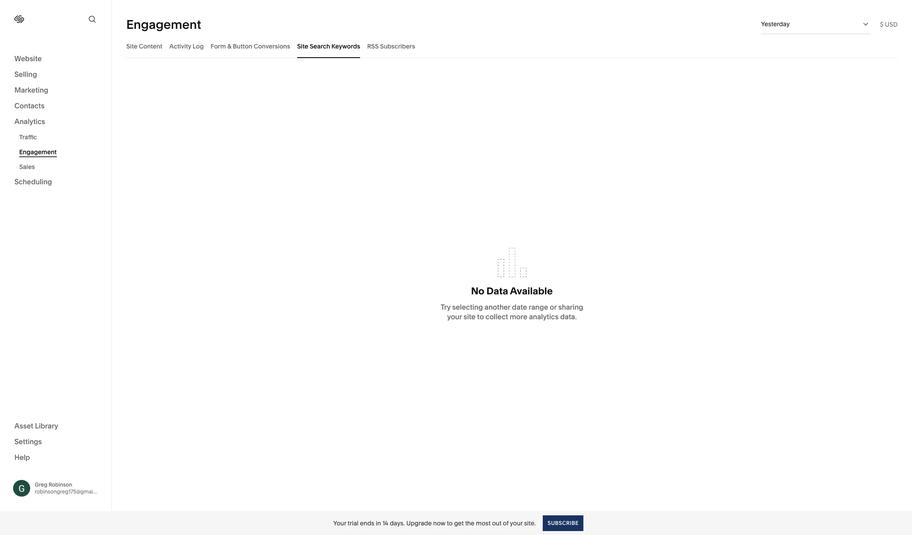 Task type: vqa. For each thing, say whether or not it's contained in the screenshot.
When
no



Task type: describe. For each thing, give the bounding box(es) containing it.
asset library link
[[14, 421, 97, 432]]

scheduling link
[[14, 177, 97, 188]]

activity log
[[169, 42, 204, 50]]

website
[[14, 54, 42, 63]]

to inside try selecting another date range or sharing your site to collect more analytics data.
[[477, 313, 484, 321]]

marketing link
[[14, 85, 97, 96]]

ends
[[360, 520, 375, 528]]

rss subscribers button
[[367, 34, 415, 58]]

no
[[471, 286, 485, 297]]

your trial ends in 14 days. upgrade now to get the most out of your site.
[[334, 520, 536, 528]]

no data available
[[471, 286, 553, 297]]

rss
[[367, 42, 379, 50]]

upgrade
[[407, 520, 432, 528]]

help link
[[14, 453, 30, 462]]

rss subscribers
[[367, 42, 415, 50]]

scheduling
[[14, 178, 52, 186]]

traffic link
[[19, 130, 102, 145]]

date
[[512, 303, 527, 312]]

traffic
[[19, 133, 37, 141]]

selecting
[[452, 303, 483, 312]]

subscribers
[[380, 42, 415, 50]]

more
[[510, 313, 528, 321]]

search
[[310, 42, 330, 50]]

sales link
[[19, 160, 102, 174]]

engagement link
[[19, 145, 102, 160]]

most
[[476, 520, 491, 528]]

analytics
[[529, 313, 559, 321]]

form & button conversions
[[211, 42, 290, 50]]

site search keywords button
[[297, 34, 360, 58]]

collect
[[486, 313, 508, 321]]

1 horizontal spatial your
[[510, 520, 523, 528]]

analytics link
[[14, 117, 97, 127]]

button
[[233, 42, 252, 50]]

analytics
[[14, 117, 45, 126]]

$
[[881, 20, 884, 28]]

or
[[550, 303, 557, 312]]

data
[[487, 286, 508, 297]]

1 horizontal spatial engagement
[[126, 17, 201, 32]]

site
[[464, 313, 476, 321]]

the
[[465, 520, 475, 528]]

0 horizontal spatial engagement
[[19, 148, 57, 156]]

your inside try selecting another date range or sharing your site to collect more analytics data.
[[447, 313, 462, 321]]

subscribe button
[[543, 516, 584, 531]]

site search keywords
[[297, 42, 360, 50]]

site content
[[126, 42, 162, 50]]

robinson
[[49, 482, 72, 488]]

site content button
[[126, 34, 162, 58]]

selling
[[14, 70, 37, 79]]

marketing
[[14, 86, 48, 94]]



Task type: locate. For each thing, give the bounding box(es) containing it.
days.
[[390, 520, 405, 528]]

greg
[[35, 482, 47, 488]]

library
[[35, 422, 58, 430]]

1 vertical spatial to
[[447, 520, 453, 528]]

help
[[14, 453, 30, 462]]

engagement up content
[[126, 17, 201, 32]]

now
[[433, 520, 446, 528]]

settings
[[14, 437, 42, 446]]

selling link
[[14, 70, 97, 80]]

out
[[492, 520, 502, 528]]

site for site search keywords
[[297, 42, 308, 50]]

yesterday button
[[762, 14, 871, 34]]

sharing
[[559, 303, 584, 312]]

contacts link
[[14, 101, 97, 112]]

greg robinson robinsongreg175@gmail.com
[[35, 482, 107, 495]]

site left content
[[126, 42, 138, 50]]

0 horizontal spatial to
[[447, 520, 453, 528]]

&
[[227, 42, 232, 50]]

subscribe
[[548, 520, 579, 527]]

website link
[[14, 54, 97, 64]]

activity log button
[[169, 34, 204, 58]]

of
[[503, 520, 509, 528]]

get
[[454, 520, 464, 528]]

yesterday
[[762, 20, 790, 28]]

settings link
[[14, 437, 97, 448]]

usd
[[885, 20, 898, 28]]

data.
[[561, 313, 577, 321]]

0 vertical spatial your
[[447, 313, 462, 321]]

in
[[376, 520, 381, 528]]

tab list containing site content
[[126, 34, 898, 58]]

14
[[383, 520, 389, 528]]

sales
[[19, 163, 35, 171]]

trial
[[348, 520, 359, 528]]

site.
[[524, 520, 536, 528]]

form & button conversions button
[[211, 34, 290, 58]]

content
[[139, 42, 162, 50]]

your
[[334, 520, 346, 528]]

asset library
[[14, 422, 58, 430]]

1 site from the left
[[126, 42, 138, 50]]

engagement down traffic
[[19, 148, 57, 156]]

1 vertical spatial your
[[510, 520, 523, 528]]

conversions
[[254, 42, 290, 50]]

site left search
[[297, 42, 308, 50]]

site for site content
[[126, 42, 138, 50]]

asset
[[14, 422, 33, 430]]

another
[[485, 303, 511, 312]]

0 vertical spatial engagement
[[126, 17, 201, 32]]

activity
[[169, 42, 191, 50]]

site
[[126, 42, 138, 50], [297, 42, 308, 50]]

0 horizontal spatial site
[[126, 42, 138, 50]]

try selecting another date range or sharing your site to collect more analytics data.
[[441, 303, 584, 321]]

try
[[441, 303, 451, 312]]

1 horizontal spatial to
[[477, 313, 484, 321]]

2 site from the left
[[297, 42, 308, 50]]

engagement
[[126, 17, 201, 32], [19, 148, 57, 156]]

keywords
[[332, 42, 360, 50]]

$ usd
[[881, 20, 898, 28]]

1 vertical spatial engagement
[[19, 148, 57, 156]]

log
[[193, 42, 204, 50]]

1 horizontal spatial site
[[297, 42, 308, 50]]

to right site
[[477, 313, 484, 321]]

your
[[447, 313, 462, 321], [510, 520, 523, 528]]

contacts
[[14, 101, 45, 110]]

your down try
[[447, 313, 462, 321]]

site inside site content button
[[126, 42, 138, 50]]

to left get
[[447, 520, 453, 528]]

0 vertical spatial to
[[477, 313, 484, 321]]

tab list
[[126, 34, 898, 58]]

to
[[477, 313, 484, 321], [447, 520, 453, 528]]

range
[[529, 303, 548, 312]]

your right of
[[510, 520, 523, 528]]

available
[[510, 286, 553, 297]]

robinsongreg175@gmail.com
[[35, 489, 107, 495]]

form
[[211, 42, 226, 50]]

site inside site search keywords button
[[297, 42, 308, 50]]

0 horizontal spatial your
[[447, 313, 462, 321]]



